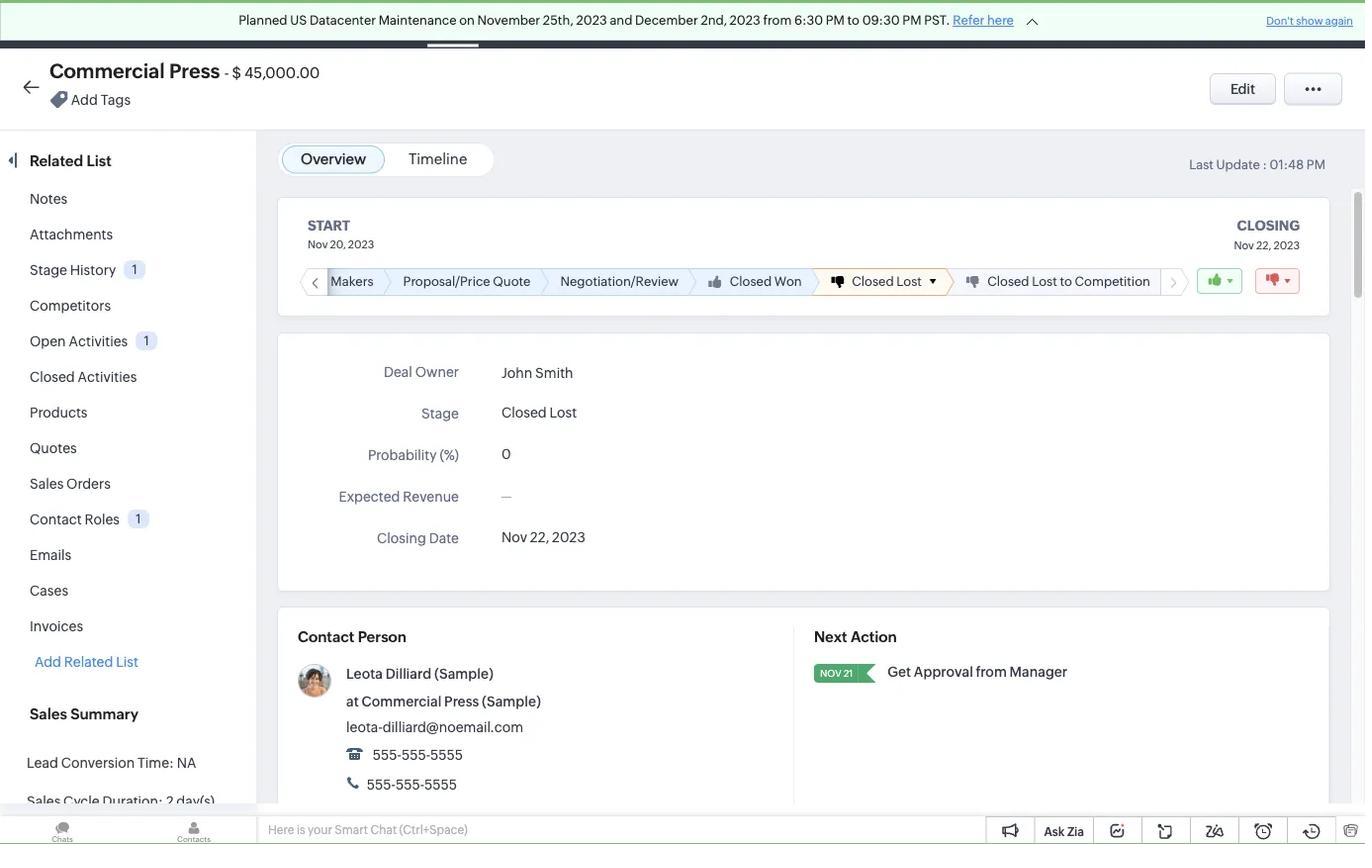 Task type: describe. For each thing, give the bounding box(es) containing it.
45,000.00
[[244, 64, 320, 82]]

stage for stage history
[[30, 262, 67, 278]]

chats image
[[0, 816, 125, 844]]

closing
[[377, 530, 426, 546]]

get approval from manager
[[888, 664, 1068, 680]]

0 horizontal spatial from
[[763, 13, 792, 28]]

profile element
[[1265, 0, 1320, 48]]

december
[[635, 13, 698, 28]]

09:30
[[863, 13, 900, 28]]

don't show again
[[1267, 15, 1354, 27]]

0 vertical spatial related
[[30, 152, 83, 169]]

marketplace element
[[1185, 0, 1225, 48]]

time:
[[138, 755, 174, 770]]

:
[[1263, 157, 1268, 172]]

orders
[[66, 476, 111, 492]]

activities for closed activities
[[78, 369, 137, 385]]

don't
[[1267, 15, 1294, 27]]

1 for open activities
[[144, 333, 149, 348]]

tasks
[[503, 16, 538, 32]]

commercial press (sample) link
[[362, 694, 541, 710]]

open activities
[[30, 333, 128, 349]]

identify
[[228, 274, 274, 289]]

here
[[988, 13, 1014, 28]]

closing nov 22, 2023
[[1234, 218, 1300, 252]]

proposal/price
[[403, 274, 491, 289]]

$
[[232, 64, 241, 82]]

upgrade
[[915, 25, 972, 38]]

contacts
[[252, 16, 311, 32]]

deal owner
[[384, 364, 459, 380]]

manager
[[1010, 664, 1068, 680]]

edit button
[[1210, 73, 1277, 105]]

smith
[[535, 364, 573, 380]]

quotes
[[30, 440, 77, 456]]

sales for sales summary
[[30, 705, 67, 722]]

contact person
[[298, 628, 407, 646]]

add for add tags
[[71, 91, 98, 107]]

1 for stage history
[[132, 262, 137, 277]]

stage for stage
[[422, 405, 459, 421]]

stage history
[[30, 262, 116, 278]]

decision
[[276, 274, 328, 289]]

leota-dilliard@noemail.com link
[[346, 719, 524, 735]]

22, inside closing nov 22, 2023
[[1257, 239, 1272, 252]]

lead conversion time: na
[[27, 755, 196, 770]]

cycle
[[63, 793, 100, 809]]

2 vertical spatial sales
[[27, 793, 61, 809]]

1 horizontal spatial pm
[[903, 13, 922, 28]]

2
[[166, 793, 174, 809]]

1 horizontal spatial lost
[[897, 274, 922, 289]]

contacts link
[[236, 0, 326, 48]]

overview
[[301, 150, 366, 168]]

date
[[429, 530, 459, 546]]

lead
[[27, 755, 58, 770]]

expected
[[339, 488, 400, 504]]

us
[[290, 13, 307, 28]]

add related list
[[35, 654, 138, 670]]

quote
[[493, 274, 531, 289]]

1 vertical spatial press
[[444, 694, 479, 710]]

0 vertical spatial commercial
[[49, 60, 165, 83]]

edit
[[1231, 81, 1256, 97]]

leota
[[346, 666, 383, 682]]

0 vertical spatial to
[[848, 13, 860, 28]]

0 vertical spatial (sample)
[[434, 666, 494, 682]]

services
[[661, 16, 715, 32]]

invoices
[[30, 618, 83, 634]]

signals element
[[1106, 0, 1144, 48]]

projects
[[747, 16, 799, 32]]

again
[[1326, 15, 1354, 27]]

555- down leota-dilliard@noemail.com link
[[402, 747, 431, 763]]

meetings link
[[553, 0, 645, 48]]

1 vertical spatial 555-555-5555
[[364, 777, 457, 793]]

closed won
[[730, 274, 802, 289]]

emails
[[30, 547, 71, 563]]

add for add related list
[[35, 654, 61, 670]]

555- up chat
[[367, 777, 396, 793]]

products
[[30, 405, 88, 421]]

2023 inside closing nov 22, 2023
[[1274, 239, 1300, 252]]

proposal/price quote
[[403, 274, 531, 289]]

1 horizontal spatial list
[[116, 654, 138, 670]]

pst.
[[924, 13, 951, 28]]

leota-dilliard@noemail.com
[[346, 719, 524, 735]]

1 vertical spatial closed lost
[[502, 405, 577, 421]]

accounts link
[[326, 0, 420, 48]]

refer
[[953, 13, 985, 28]]

approval
[[914, 664, 974, 680]]

(%)
[[440, 447, 459, 463]]

sales summary
[[30, 705, 139, 722]]

notes link
[[30, 191, 67, 207]]

tasks link
[[487, 0, 553, 48]]

create menu image
[[1029, 12, 1054, 36]]

1 horizontal spatial commercial
[[362, 694, 442, 710]]

enterprise-trial upgrade
[[899, 9, 989, 38]]

leota dilliard (sample) link
[[346, 666, 494, 682]]

1 vertical spatial (sample)
[[482, 694, 541, 710]]

start
[[308, 218, 350, 234]]

555- down leota-
[[373, 747, 402, 763]]

attachments
[[30, 227, 113, 242]]

6:30
[[795, 13, 823, 28]]

1 horizontal spatial closed lost
[[852, 274, 922, 289]]

1 for contact roles
[[136, 511, 141, 526]]

summary
[[70, 705, 139, 722]]

smart
[[335, 823, 368, 837]]

products link
[[30, 405, 88, 421]]

owner
[[415, 364, 459, 380]]

closing date
[[377, 530, 459, 546]]

2nd,
[[701, 13, 727, 28]]

timeline link
[[409, 150, 467, 168]]



Task type: vqa. For each thing, say whether or not it's contained in the screenshot.
the Lead corresponding to Lead Name
no



Task type: locate. For each thing, give the bounding box(es) containing it.
november
[[478, 13, 541, 28]]

related up notes link
[[30, 152, 83, 169]]

1 vertical spatial to
[[1060, 274, 1073, 289]]

add down invoices link
[[35, 654, 61, 670]]

0 vertical spatial from
[[763, 13, 792, 28]]

0 vertical spatial activities
[[69, 333, 128, 349]]

1 right roles
[[136, 511, 141, 526]]

sales orders link
[[30, 476, 111, 492]]

last update : 01:48 pm
[[1190, 157, 1326, 172]]

add left the 'tags'
[[71, 91, 98, 107]]

get approval from manager link
[[888, 664, 1068, 680]]

555- up (ctrl+space)
[[396, 777, 425, 793]]

commercial up add tags
[[49, 60, 165, 83]]

21
[[844, 667, 853, 679]]

sales for sales orders
[[30, 476, 64, 492]]

planned us datacenter maintenance on november 25th, 2023 and december 2nd, 2023 from 6:30 pm to 09:30 pm pst. refer here
[[239, 13, 1014, 28]]

services link
[[645, 0, 731, 48]]

leota dilliard (sample)
[[346, 666, 494, 682]]

makers
[[331, 274, 374, 289]]

closed lost right the won
[[852, 274, 922, 289]]

1 vertical spatial 1
[[144, 333, 149, 348]]

notes
[[30, 191, 67, 207]]

get
[[888, 664, 912, 680]]

tags
[[101, 91, 131, 107]]

555-555-5555 down leota-dilliard@noemail.com link
[[370, 747, 463, 763]]

contacts image
[[132, 816, 256, 844]]

stage up competitors link
[[30, 262, 67, 278]]

from left manager
[[976, 664, 1007, 680]]

1 horizontal spatial add
[[71, 91, 98, 107]]

1
[[132, 262, 137, 277], [144, 333, 149, 348], [136, 511, 141, 526]]

day(s)
[[177, 793, 215, 809]]

0 vertical spatial sales
[[30, 476, 64, 492]]

0 horizontal spatial commercial
[[49, 60, 165, 83]]

deals link
[[420, 0, 487, 48]]

planned
[[239, 13, 288, 28]]

1 vertical spatial add
[[35, 654, 61, 670]]

chat
[[370, 823, 397, 837]]

to left 09:30
[[848, 13, 860, 28]]

nov 21
[[820, 667, 853, 679]]

pm right 6:30
[[826, 13, 845, 28]]

1 vertical spatial from
[[976, 664, 1007, 680]]

1 vertical spatial commercial
[[362, 694, 442, 710]]

is
[[297, 823, 305, 837]]

setup element
[[1225, 0, 1265, 48]]

1 horizontal spatial from
[[976, 664, 1007, 680]]

cases
[[30, 583, 68, 599]]

1 horizontal spatial 22,
[[1257, 239, 1272, 252]]

1 horizontal spatial contact
[[298, 628, 355, 646]]

conversion
[[61, 755, 135, 770]]

press up dilliard@noemail.com
[[444, 694, 479, 710]]

1 horizontal spatial stage
[[422, 405, 459, 421]]

1 vertical spatial 22,
[[530, 529, 549, 545]]

here is your smart chat (ctrl+space)
[[268, 823, 468, 837]]

nov left 21
[[820, 667, 842, 679]]

555-555-5555 up (ctrl+space)
[[364, 777, 457, 793]]

2 vertical spatial 1
[[136, 511, 141, 526]]

related down invoices
[[64, 654, 113, 670]]

press
[[169, 60, 220, 83], [444, 694, 479, 710]]

(sample) up the commercial press (sample) link
[[434, 666, 494, 682]]

5555 up (ctrl+space)
[[425, 777, 457, 793]]

revenue
[[403, 488, 459, 504]]

closing
[[1237, 218, 1300, 234]]

0 vertical spatial contact
[[30, 512, 82, 527]]

0 horizontal spatial lost
[[550, 405, 577, 421]]

1 vertical spatial sales
[[30, 705, 67, 722]]

0 horizontal spatial contact
[[30, 512, 82, 527]]

add tags
[[71, 91, 131, 107]]

nov right date
[[502, 529, 527, 545]]

activities down open activities link
[[78, 369, 137, 385]]

sales down quotes
[[30, 476, 64, 492]]

0
[[502, 446, 511, 462]]

accounts
[[342, 16, 404, 32]]

0 vertical spatial 5555
[[431, 747, 463, 763]]

1 horizontal spatial to
[[1060, 274, 1073, 289]]

duration:
[[102, 793, 163, 809]]

sales up lead
[[30, 705, 67, 722]]

person
[[358, 628, 407, 646]]

zia
[[1068, 825, 1085, 838]]

1 right 'history'
[[132, 262, 137, 277]]

cases link
[[30, 583, 68, 599]]

activities up closed activities
[[69, 333, 128, 349]]

search element
[[1066, 0, 1106, 48]]

stage down owner
[[422, 405, 459, 421]]

pm left pst.
[[903, 13, 922, 28]]

invoices link
[[30, 618, 83, 634]]

contact for contact person
[[298, 628, 355, 646]]

next action
[[814, 628, 897, 646]]

2 horizontal spatial pm
[[1307, 157, 1326, 172]]

0 vertical spatial 555-555-5555
[[370, 747, 463, 763]]

0 vertical spatial 1
[[132, 262, 137, 277]]

list up summary
[[116, 654, 138, 670]]

na
[[177, 755, 196, 770]]

overview link
[[301, 150, 366, 168]]

sales
[[30, 476, 64, 492], [30, 705, 67, 722], [27, 793, 61, 809]]

identify decision makers
[[228, 274, 374, 289]]

sales orders
[[30, 476, 111, 492]]

0 vertical spatial 22,
[[1257, 239, 1272, 252]]

1 vertical spatial contact
[[298, 628, 355, 646]]

profile image
[[1277, 8, 1308, 40]]

1 vertical spatial stage
[[422, 405, 459, 421]]

create menu element
[[1017, 0, 1066, 48]]

related list
[[30, 152, 115, 169]]

add
[[71, 91, 98, 107], [35, 654, 61, 670]]

open
[[30, 333, 66, 349]]

competitors link
[[30, 298, 111, 314]]

start nov 20, 2023
[[308, 218, 374, 251]]

on
[[459, 13, 475, 28]]

1 right open activities
[[144, 333, 149, 348]]

1 horizontal spatial press
[[444, 694, 479, 710]]

history
[[70, 262, 116, 278]]

trial
[[963, 9, 989, 24]]

0 horizontal spatial stage
[[30, 262, 67, 278]]

nov left 20,
[[308, 238, 328, 251]]

0 vertical spatial list
[[87, 152, 112, 169]]

deals
[[436, 16, 471, 32]]

25th,
[[543, 13, 574, 28]]

2023 inside start nov 20, 2023
[[348, 238, 374, 251]]

0 horizontal spatial to
[[848, 13, 860, 28]]

0 horizontal spatial closed lost
[[502, 405, 577, 421]]

dilliard
[[386, 666, 432, 682]]

dilliard@noemail.com
[[383, 719, 524, 735]]

don't show again link
[[1267, 15, 1354, 27]]

0 vertical spatial closed lost
[[852, 274, 922, 289]]

activities for open activities
[[69, 333, 128, 349]]

sales up chats image
[[27, 793, 61, 809]]

emails link
[[30, 547, 71, 563]]

competition
[[1075, 274, 1151, 289]]

5555 down dilliard@noemail.com
[[431, 747, 463, 763]]

datacenter
[[310, 13, 376, 28]]

john smith
[[502, 364, 573, 380]]

22, right date
[[530, 529, 549, 545]]

ask zia
[[1044, 825, 1085, 838]]

nov inside closing nov 22, 2023
[[1234, 239, 1255, 252]]

here
[[268, 823, 294, 837]]

nov down closing
[[1234, 239, 1255, 252]]

1 vertical spatial 5555
[[425, 777, 457, 793]]

0 horizontal spatial pm
[[826, 13, 845, 28]]

roles
[[85, 512, 120, 527]]

quotes link
[[30, 440, 77, 456]]

sales cycle duration: 2 day(s)
[[27, 793, 215, 809]]

2 horizontal spatial lost
[[1032, 274, 1058, 289]]

at commercial press (sample)
[[346, 694, 541, 710]]

0 vertical spatial add
[[71, 91, 98, 107]]

stage
[[30, 262, 67, 278], [422, 405, 459, 421]]

0 horizontal spatial press
[[169, 60, 220, 83]]

show
[[1297, 15, 1324, 27]]

1 vertical spatial list
[[116, 654, 138, 670]]

list down add tags
[[87, 152, 112, 169]]

pm right 01:48
[[1307, 157, 1326, 172]]

(sample) up dilliard@noemail.com
[[482, 694, 541, 710]]

nov inside start nov 20, 2023
[[308, 238, 328, 251]]

555-
[[373, 747, 402, 763], [402, 747, 431, 763], [367, 777, 396, 793], [396, 777, 425, 793]]

maintenance
[[379, 13, 457, 28]]

probability (%)
[[368, 447, 459, 463]]

next
[[814, 628, 848, 646]]

to left competition
[[1060, 274, 1073, 289]]

update
[[1217, 157, 1261, 172]]

activities
[[69, 333, 128, 349], [78, 369, 137, 385]]

press left '-'
[[169, 60, 220, 83]]

won
[[775, 274, 802, 289]]

1 vertical spatial activities
[[78, 369, 137, 385]]

from
[[763, 13, 792, 28], [976, 664, 1007, 680]]

leota-
[[346, 719, 383, 735]]

closed lost down 'john smith'
[[502, 405, 577, 421]]

0 horizontal spatial add
[[35, 654, 61, 670]]

0 vertical spatial press
[[169, 60, 220, 83]]

22, down closing
[[1257, 239, 1272, 252]]

contact up "emails" link
[[30, 512, 82, 527]]

to
[[848, 13, 860, 28], [1060, 274, 1073, 289]]

contact for contact roles
[[30, 512, 82, 527]]

1 vertical spatial related
[[64, 654, 113, 670]]

0 horizontal spatial list
[[87, 152, 112, 169]]

-
[[224, 64, 229, 82]]

0 horizontal spatial 22,
[[530, 529, 549, 545]]

at
[[346, 694, 359, 710]]

projects link
[[731, 0, 815, 48]]

from left 6:30
[[763, 13, 792, 28]]

commercial down dilliard
[[362, 694, 442, 710]]

0 vertical spatial stage
[[30, 262, 67, 278]]

contact up leota
[[298, 628, 355, 646]]



